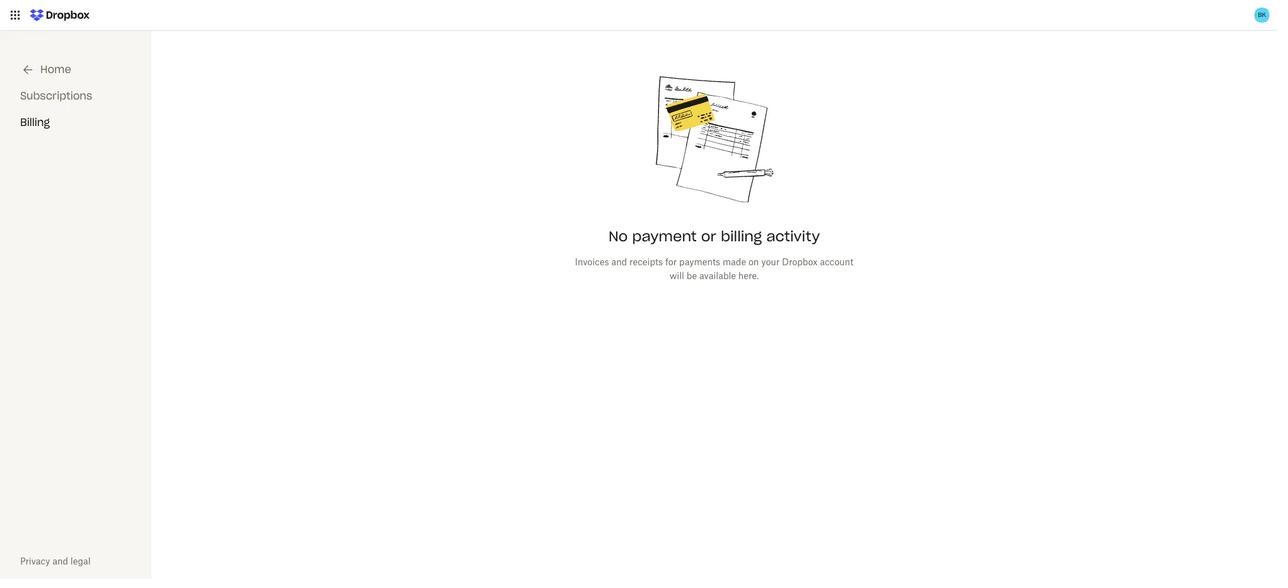 Task type: vqa. For each thing, say whether or not it's contained in the screenshot.
The Will
yes



Task type: locate. For each thing, give the bounding box(es) containing it.
home
[[40, 63, 71, 76]]

no
[[609, 228, 628, 245]]

invoices and receipts for payments made on your dropbox account will be available here.
[[575, 257, 853, 281]]

payment
[[632, 228, 697, 245]]

legal
[[71, 556, 91, 567]]

0 horizontal spatial and
[[52, 556, 68, 567]]

account
[[820, 257, 853, 267]]

subscriptions
[[20, 90, 92, 102]]

available
[[699, 271, 736, 281]]

1 vertical spatial and
[[52, 556, 68, 567]]

and inside invoices and receipts for payments made on your dropbox account will be available here.
[[611, 257, 627, 267]]

billing link
[[20, 116, 51, 130]]

and down no
[[611, 257, 627, 267]]

here.
[[738, 271, 759, 281]]

1 horizontal spatial and
[[611, 257, 627, 267]]

0 vertical spatial and
[[611, 257, 627, 267]]

on
[[749, 257, 759, 267]]

invoices
[[575, 257, 609, 267]]

your
[[761, 257, 780, 267]]

or
[[701, 228, 716, 245]]

privacy and legal link
[[20, 556, 91, 567]]

billing
[[721, 228, 762, 245]]

billing
[[20, 116, 50, 129]]

and left legal
[[52, 556, 68, 567]]

and
[[611, 257, 627, 267], [52, 556, 68, 567]]

be
[[687, 271, 697, 281]]

home link
[[20, 63, 71, 78]]



Task type: describe. For each thing, give the bounding box(es) containing it.
and for invoices
[[611, 257, 627, 267]]

receipts
[[630, 257, 663, 267]]

and for privacy
[[52, 556, 68, 567]]

privacy and legal
[[20, 556, 91, 567]]

bk button
[[1252, 5, 1272, 25]]

dropbox logo image
[[25, 5, 94, 25]]

for
[[665, 257, 677, 267]]

subscriptions link
[[20, 90, 92, 102]]

made
[[723, 257, 746, 267]]

privacy
[[20, 556, 50, 567]]

no payment or billing activity
[[609, 228, 820, 245]]

dropbox
[[782, 257, 818, 267]]

bk
[[1258, 11, 1266, 19]]

activity
[[766, 228, 820, 245]]

payments
[[679, 257, 720, 267]]

will
[[670, 271, 684, 281]]



